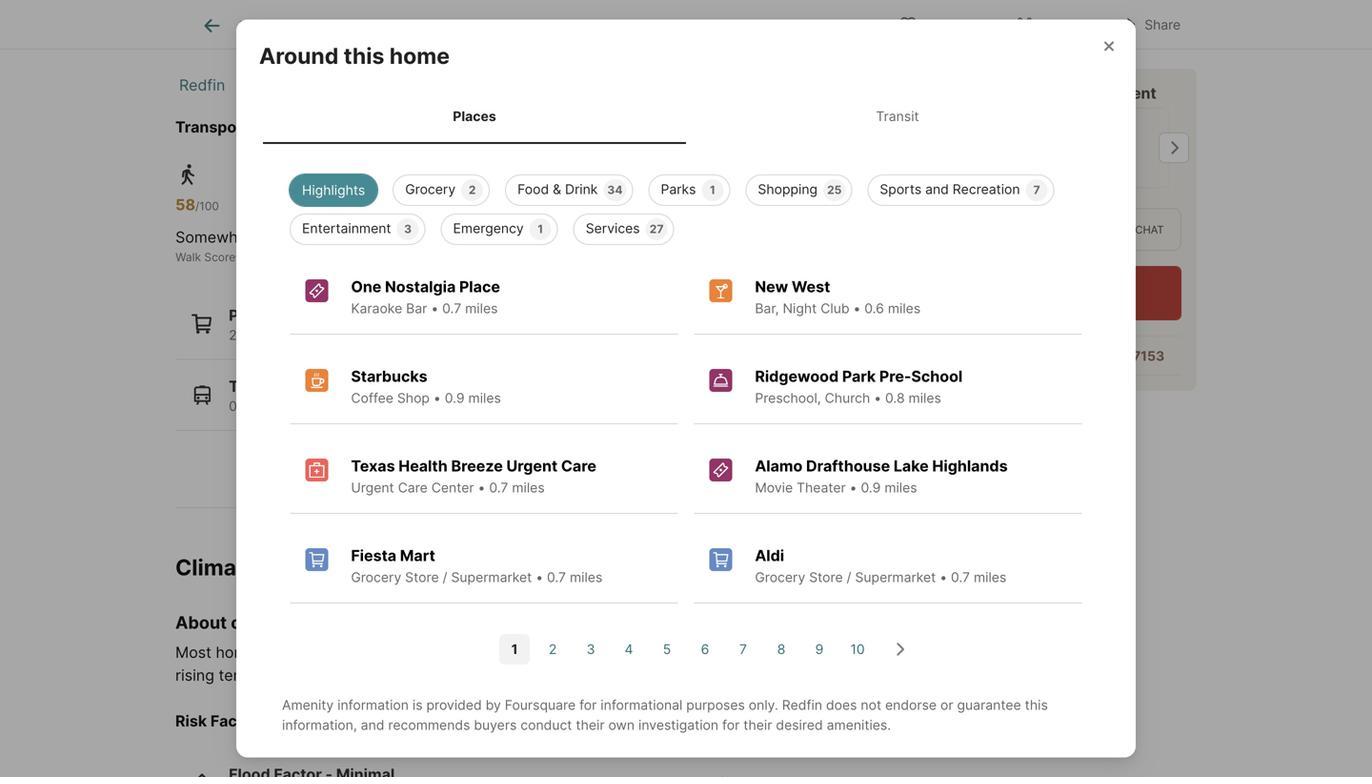 Task type: describe. For each thing, give the bounding box(es) containing it.
• inside aldi grocery store / supermarket • 0.7 miles
[[940, 569, 948, 585]]

highlands
[[933, 457, 1008, 475]]

(214)
[[1066, 348, 1101, 364]]

0 horizontal spatial urgent
[[351, 479, 394, 496]]

services
[[586, 220, 640, 236]]

7 button
[[728, 634, 759, 664]]

climate for climate risks
[[175, 554, 258, 581]]

1 inside the places 2 groceries, 31 restaurants, 1 park
[[405, 327, 411, 343]]

45
[[399, 195, 419, 214]]

some
[[399, 228, 440, 246]]

0 vertical spatial 2
[[469, 183, 476, 197]]

1 horizontal spatial this
[[344, 42, 385, 69]]

31
[[307, 327, 322, 343]]

of
[[380, 643, 395, 662]]

information
[[338, 697, 409, 713]]

7153
[[1133, 348, 1165, 364]]

ridgewood park pre-school preschool, church • 0.8 miles
[[755, 367, 963, 406]]

• inside starbucks coffee shop • 0.9 miles
[[434, 390, 441, 406]]

transit tab
[[686, 93, 1110, 140]]

9 button
[[805, 634, 835, 664]]

shopping 25
[[758, 181, 842, 197]]

restaurants,
[[326, 327, 401, 343]]

schools tab
[[553, 3, 653, 49]]

sports
[[880, 181, 922, 197]]

redfin inside amenity information is provided by foursquare for informational purposes only. redfin does not endorse or guarantee this information, and recommends buyers conduct their own investigation for their desired amenities.
[[783, 697, 823, 713]]

0 horizontal spatial home
[[306, 18, 366, 44]]

information,
[[282, 717, 357, 733]]

video
[[1101, 223, 1133, 236]]

most homes have some risk of natural disasters, and may be impacted by climate change due to rising temperatures and sea levels.
[[175, 643, 869, 685]]

alamo
[[755, 457, 803, 475]]

night
[[783, 300, 817, 316]]

/100 for 58
[[195, 199, 219, 213]]

grocery inside list box
[[405, 181, 456, 197]]

by inside most homes have some risk of natural disasters, and may be impacted by climate change due to rising temperatures and sea levels.
[[687, 643, 705, 662]]

/ inside fiesta mart grocery store / supermarket • 0.7 miles
[[443, 569, 448, 585]]

Wednesday button
[[926, 107, 1002, 189]]

levels.
[[381, 666, 426, 685]]

ridgewood
[[755, 367, 839, 386]]

may
[[559, 643, 589, 662]]

with
[[952, 84, 985, 102]]

not
[[861, 697, 882, 713]]

home inside around this home element
[[390, 42, 450, 69]]

3 inside list box
[[404, 222, 412, 236]]

climate risks
[[175, 554, 315, 581]]

mart
[[400, 546, 436, 565]]

about climate risks
[[175, 612, 338, 633]]

60
[[569, 195, 589, 214]]

tour for tour with a redfin premier agent
[[914, 84, 948, 102]]

starbucks
[[351, 367, 428, 386]]

7 inside button
[[740, 641, 747, 657]]

0 horizontal spatial around
[[175, 18, 255, 44]]

disasters,
[[453, 643, 523, 662]]

0.7 inside texas health breeze urgent care urgent care center • 0.7 miles
[[489, 479, 509, 496]]

sea
[[351, 666, 377, 685]]

• inside alamo drafthouse lake highlands movie theater • 0.9 miles
[[850, 479, 858, 496]]

places for places
[[453, 108, 496, 124]]

0 horizontal spatial for
[[580, 697, 597, 713]]

®
[[235, 250, 243, 264]]

one nostalgia place karaoke bar • 0.7 miles
[[351, 277, 500, 316]]

some
[[307, 643, 346, 662]]

3 inside button
[[587, 641, 595, 657]]

overview
[[335, 17, 394, 34]]

school
[[912, 367, 963, 386]]

supermarket inside aldi grocery store / supermarket • 0.7 miles
[[856, 569, 936, 585]]

amenity
[[282, 697, 334, 713]]

transit for transit 017, 020, 027, 242, 249, blue
[[229, 377, 281, 396]]

out
[[1056, 17, 1079, 33]]

miles inside starbucks coffee shop • 0.9 miles
[[469, 390, 501, 406]]

buyers
[[474, 717, 517, 733]]

10 button
[[843, 634, 873, 664]]

miles inside aldi grocery store / supermarket • 0.7 miles
[[974, 569, 1007, 585]]

1 horizontal spatial 7
[[1034, 183, 1041, 197]]

home details
[[445, 17, 528, 34]]

home details tab
[[420, 3, 553, 49]]

tour via video chat
[[1048, 223, 1165, 236]]

preschool,
[[755, 390, 822, 406]]

food & drink 34
[[518, 181, 623, 197]]

0 horizontal spatial care
[[398, 479, 428, 496]]

27
[[650, 222, 664, 236]]

0 horizontal spatial redfin
[[179, 76, 225, 94]]

1 button
[[500, 634, 530, 664]]

climate inside most homes have some risk of natural disasters, and may be impacted by climate change due to rising temperatures and sea levels.
[[709, 643, 761, 662]]

miles inside texas health breeze urgent care urgent care center • 0.7 miles
[[512, 479, 545, 496]]

texas
[[351, 457, 395, 475]]

risk factor
[[175, 712, 259, 730]]

8
[[778, 641, 786, 657]]

somewhat
[[176, 228, 252, 246]]

nostalgia
[[385, 277, 456, 296]]

tour with a redfin premier agent
[[914, 84, 1157, 102]]

1 inside 'button'
[[512, 641, 518, 657]]

transportation near 7126 edgerton dr
[[175, 118, 458, 136]]

blue
[[383, 398, 417, 414]]

2 their from the left
[[744, 717, 773, 733]]

alamo drafthouse lake highlands movie theater • 0.9 miles
[[755, 457, 1008, 496]]

around this home inside around this home element
[[259, 42, 450, 69]]

58
[[176, 195, 195, 214]]

new west bar, night club • 0.6 miles
[[755, 277, 921, 316]]

store inside fiesta mart grocery store / supermarket • 0.7 miles
[[405, 569, 439, 585]]

0.7 inside aldi grocery store / supermarket • 0.7 miles
[[951, 569, 971, 585]]

investigation
[[639, 717, 719, 733]]

6 button
[[690, 634, 721, 664]]

climate for climate
[[678, 17, 729, 34]]

• inside one nostalgia place karaoke bar • 0.7 miles
[[431, 300, 439, 316]]

Thursday button
[[1010, 108, 1087, 188]]

park
[[843, 367, 876, 386]]

and left may
[[528, 643, 555, 662]]

6
[[701, 641, 710, 657]]

(214) 516-7153
[[1066, 348, 1165, 364]]

starbucks coffee shop • 0.9 miles
[[351, 367, 501, 406]]

0.6
[[865, 300, 885, 316]]

change
[[766, 643, 819, 662]]

bar,
[[755, 300, 779, 316]]

4
[[625, 641, 633, 657]]

tab list containing search
[[175, 0, 769, 49]]

tab list inside around this home "dialog"
[[259, 89, 1114, 144]]

premier
[[1052, 84, 1111, 102]]

only.
[[749, 697, 779, 713]]

places 2 groceries, 31 restaurants, 1 park
[[229, 306, 443, 343]]

miles inside ridgewood park pre-school preschool, church • 0.8 miles
[[909, 390, 942, 406]]

risk
[[351, 643, 376, 662]]

foursquare
[[505, 697, 576, 713]]

2 horizontal spatial redfin
[[1001, 84, 1049, 102]]

1 vertical spatial for
[[723, 717, 740, 733]]



Task type: vqa. For each thing, say whether or not it's contained in the screenshot.
(Concord)'s Francisco
no



Task type: locate. For each thing, give the bounding box(es) containing it.
1 vertical spatial by
[[486, 697, 501, 713]]

1 /100 from the left
[[195, 199, 219, 213]]

does
[[827, 697, 858, 713]]

2 inside the places 2 groceries, 31 restaurants, 1 park
[[229, 327, 237, 343]]

wednesday
[[933, 168, 995, 180]]

health
[[399, 457, 448, 475]]

2 left may
[[549, 641, 557, 657]]

2 horizontal spatial this
[[1025, 697, 1049, 713]]

transit
[[877, 108, 920, 124], [229, 377, 281, 396]]

climate up homes
[[231, 612, 293, 633]]

and
[[926, 181, 949, 197], [528, 643, 555, 662], [320, 666, 347, 685], [361, 717, 385, 733]]

next image
[[1159, 133, 1190, 163]]

1 vertical spatial urgent
[[351, 479, 394, 496]]

club
[[821, 300, 850, 316]]

/100 inside 60 /100
[[589, 199, 613, 213]]

0 horizontal spatial 2
[[229, 327, 237, 343]]

1 horizontal spatial their
[[744, 717, 773, 733]]

miles inside alamo drafthouse lake highlands movie theater • 0.9 miles
[[885, 479, 918, 496]]

and down the "some"
[[320, 666, 347, 685]]

risks up the "some"
[[297, 612, 338, 633]]

1 horizontal spatial 2
[[469, 183, 476, 197]]

grocery down fiesta
[[351, 569, 402, 585]]

0.9 right the shop
[[445, 390, 465, 406]]

• inside texas health breeze urgent care urgent care center • 0.7 miles
[[478, 479, 486, 496]]

1 vertical spatial 2
[[229, 327, 237, 343]]

transit inside transit 017, 020, 027, 242, 249, blue
[[229, 377, 281, 396]]

0 vertical spatial care
[[561, 457, 597, 475]]

1 horizontal spatial /100
[[419, 199, 443, 213]]

1 horizontal spatial 3
[[587, 641, 595, 657]]

0 vertical spatial 3
[[404, 222, 412, 236]]

1 left park at the left top
[[405, 327, 411, 343]]

list box containing grocery
[[275, 167, 1098, 245]]

027,
[[289, 398, 315, 414]]

0 horizontal spatial store
[[405, 569, 439, 585]]

7 down thursday
[[1034, 183, 1041, 197]]

2 inside button
[[549, 641, 557, 657]]

1 down food on the top of page
[[538, 222, 544, 236]]

2 horizontal spatial 2
[[549, 641, 557, 657]]

and down "wednesday"
[[926, 181, 949, 197]]

1 vertical spatial 3
[[587, 641, 595, 657]]

overview tab
[[310, 3, 420, 49]]

places right edgerton
[[453, 108, 496, 124]]

2 left groceries,
[[229, 327, 237, 343]]

7126
[[328, 118, 364, 136]]

fiesta mart grocery store / supermarket • 0.7 miles
[[351, 546, 603, 585]]

0.8
[[886, 390, 905, 406]]

places for places 2 groceries, 31 restaurants, 1 park
[[229, 306, 278, 325]]

by right 5 button
[[687, 643, 705, 662]]

x-out button
[[1000, 4, 1095, 43]]

0 horizontal spatial climate
[[175, 554, 258, 581]]

1 their from the left
[[576, 717, 605, 733]]

0 horizontal spatial 0.9
[[445, 390, 465, 406]]

climate tab
[[653, 3, 754, 49]]

1 vertical spatial tour
[[1048, 223, 1077, 236]]

/100 inside 58 /100
[[195, 199, 219, 213]]

/100 down 34
[[589, 199, 613, 213]]

242,
[[319, 398, 347, 414]]

0 vertical spatial 0.9
[[445, 390, 465, 406]]

0 horizontal spatial their
[[576, 717, 605, 733]]

tour for tour via video chat
[[1048, 223, 1077, 236]]

0 horizontal spatial by
[[486, 697, 501, 713]]

grocery
[[405, 181, 456, 197], [351, 569, 402, 585], [755, 569, 806, 585]]

dr
[[440, 118, 458, 136]]

5
[[663, 641, 671, 657]]

3 /100 from the left
[[589, 199, 613, 213]]

around this home down overview
[[259, 42, 450, 69]]

climate inside tab
[[678, 17, 729, 34]]

2 supermarket from the left
[[856, 569, 936, 585]]

tab list up places tab on the top
[[175, 0, 769, 49]]

redfin up transportation
[[179, 76, 225, 94]]

1 horizontal spatial /
[[847, 569, 852, 585]]

karaoke
[[351, 300, 403, 316]]

store down mart at the bottom left of the page
[[405, 569, 439, 585]]

by
[[687, 643, 705, 662], [486, 697, 501, 713]]

0.9 inside starbucks coffee shop • 0.9 miles
[[445, 390, 465, 406]]

0 vertical spatial risks
[[263, 554, 315, 581]]

1 horizontal spatial around
[[259, 42, 339, 69]]

purposes
[[687, 697, 745, 713]]

0 vertical spatial places
[[453, 108, 496, 124]]

10
[[851, 641, 865, 657]]

conduct
[[521, 717, 572, 733]]

drafthouse
[[807, 457, 891, 475]]

60 /100
[[569, 195, 613, 214]]

around up redfin 'link'
[[175, 18, 255, 44]]

58 /100
[[176, 195, 219, 214]]

/100 inside 45 /100
[[419, 199, 443, 213]]

miles inside one nostalgia place karaoke bar • 0.7 miles
[[465, 300, 498, 316]]

45 /100
[[399, 195, 443, 214]]

/100 up some
[[419, 199, 443, 213]]

2 horizontal spatial /100
[[589, 199, 613, 213]]

option
[[914, 208, 1036, 251]]

1 horizontal spatial tour
[[1048, 223, 1077, 236]]

2 up emergency
[[469, 183, 476, 197]]

for right foursquare
[[580, 697, 597, 713]]

0.7
[[443, 300, 462, 316], [489, 479, 509, 496], [547, 569, 566, 585], [951, 569, 971, 585]]

/ up the natural
[[443, 569, 448, 585]]

temperatures
[[219, 666, 316, 685]]

thursday
[[1017, 168, 1070, 180]]

supermarket inside fiesta mart grocery store / supermarket • 0.7 miles
[[451, 569, 532, 585]]

natural
[[399, 643, 449, 662]]

redfin right a
[[1001, 84, 1049, 102]]

516-
[[1104, 348, 1133, 364]]

0 horizontal spatial climate
[[231, 612, 293, 633]]

grocery inside aldi grocery store / supermarket • 0.7 miles
[[755, 569, 806, 585]]

0.7 inside one nostalgia place karaoke bar • 0.7 miles
[[443, 300, 462, 316]]

and inside list box
[[926, 181, 949, 197]]

0 vertical spatial climate
[[231, 612, 293, 633]]

• inside new west bar, night club • 0.6 miles
[[854, 300, 861, 316]]

tour inside list box
[[1048, 223, 1077, 236]]

3
[[404, 222, 412, 236], [587, 641, 595, 657]]

factor
[[211, 712, 259, 730]]

around inside "dialog"
[[259, 42, 339, 69]]

around this home up redfin 'link'
[[175, 18, 366, 44]]

1 horizontal spatial supermarket
[[856, 569, 936, 585]]

1 horizontal spatial grocery
[[405, 181, 456, 197]]

1 horizontal spatial store
[[810, 569, 843, 585]]

• inside ridgewood park pre-school preschool, church • 0.8 miles
[[874, 390, 882, 406]]

1 vertical spatial transit
[[229, 377, 281, 396]]

1 vertical spatial tab list
[[259, 89, 1114, 144]]

bikeable
[[569, 228, 630, 246]]

sports and recreation
[[880, 181, 1021, 197]]

0 horizontal spatial 7
[[740, 641, 747, 657]]

1 horizontal spatial care
[[561, 457, 597, 475]]

1 right the parks
[[710, 183, 716, 197]]

2 vertical spatial 2
[[549, 641, 557, 657]]

/100 up 'somewhat'
[[195, 199, 219, 213]]

climate left 8
[[709, 643, 761, 662]]

store up 9 button
[[810, 569, 843, 585]]

search link
[[201, 14, 285, 37]]

1 vertical spatial climate
[[709, 643, 761, 662]]

tab list up the parks
[[259, 89, 1114, 144]]

/100 for 45
[[419, 199, 443, 213]]

0 horizontal spatial places
[[229, 306, 278, 325]]

0 horizontal spatial grocery
[[351, 569, 402, 585]]

/ inside aldi grocery store / supermarket • 0.7 miles
[[847, 569, 852, 585]]

risks up about climate risks
[[263, 554, 315, 581]]

1 horizontal spatial redfin
[[783, 697, 823, 713]]

this right guarantee
[[1025, 697, 1049, 713]]

1 horizontal spatial places
[[453, 108, 496, 124]]

• inside fiesta mart grocery store / supermarket • 0.7 miles
[[536, 569, 543, 585]]

1 supermarket from the left
[[451, 569, 532, 585]]

have
[[268, 643, 303, 662]]

0 horizontal spatial /
[[443, 569, 448, 585]]

supermarket up 10 button
[[856, 569, 936, 585]]

2 store from the left
[[810, 569, 843, 585]]

chat
[[1136, 223, 1165, 236]]

miles inside fiesta mart grocery store / supermarket • 0.7 miles
[[570, 569, 603, 585]]

1 horizontal spatial transit
[[877, 108, 920, 124]]

tab list
[[175, 0, 769, 49], [259, 89, 1114, 144]]

guarantee
[[958, 697, 1022, 713]]

places
[[453, 108, 496, 124], [229, 306, 278, 325]]

tour left the 'with'
[[914, 84, 948, 102]]

&
[[553, 181, 562, 197]]

tour left via
[[1048, 223, 1077, 236]]

places inside the places 2 groceries, 31 restaurants, 1 park
[[229, 306, 278, 325]]

places tab
[[263, 93, 686, 140]]

3 down 45 at left
[[404, 222, 412, 236]]

None button
[[1094, 108, 1171, 188]]

list box
[[275, 167, 1098, 245]]

aldi
[[755, 546, 785, 565]]

entertainment
[[302, 220, 391, 236]]

1 vertical spatial 0.9
[[861, 479, 881, 496]]

1 horizontal spatial climate
[[709, 643, 761, 662]]

this left overview tab in the top of the page
[[260, 18, 301, 44]]

west
[[792, 277, 831, 296]]

favorite
[[926, 17, 976, 33]]

miles inside new west bar, night club • 0.6 miles
[[888, 300, 921, 316]]

1 / from the left
[[443, 569, 448, 585]]

own
[[609, 717, 635, 733]]

0 horizontal spatial /100
[[195, 199, 219, 213]]

transit inside transit tab
[[877, 108, 920, 124]]

park
[[415, 327, 443, 343]]

x-out
[[1042, 17, 1079, 33]]

schools
[[578, 17, 628, 34]]

grocery down 'aldi'
[[755, 569, 806, 585]]

1 horizontal spatial home
[[390, 42, 450, 69]]

climate
[[678, 17, 729, 34], [175, 554, 258, 581]]

1 vertical spatial care
[[398, 479, 428, 496]]

endorse
[[886, 697, 937, 713]]

this inside amenity information is provided by foursquare for informational purposes only. redfin does not endorse or guarantee this information, and recommends buyers conduct their own investigation for their desired amenities.
[[1025, 697, 1049, 713]]

and down information on the bottom left
[[361, 717, 385, 733]]

•
[[431, 300, 439, 316], [854, 300, 861, 316], [434, 390, 441, 406], [874, 390, 882, 406], [478, 479, 486, 496], [850, 479, 858, 496], [536, 569, 543, 585], [940, 569, 948, 585]]

by up buyers
[[486, 697, 501, 713]]

coffee
[[351, 390, 394, 406]]

near
[[291, 118, 324, 136]]

emergency
[[453, 220, 524, 236]]

their
[[576, 717, 605, 733], [744, 717, 773, 733]]

places inside tab
[[453, 108, 496, 124]]

redfin up 'desired'
[[783, 697, 823, 713]]

recommends
[[388, 717, 470, 733]]

0 horizontal spatial transit
[[229, 377, 281, 396]]

church
[[825, 390, 871, 406]]

around this home element
[[259, 19, 473, 70]]

2 button
[[538, 634, 568, 664]]

(214) 516-7153 link
[[1066, 348, 1165, 364]]

0.7 inside fiesta mart grocery store / supermarket • 0.7 miles
[[547, 569, 566, 585]]

urgent down texas in the bottom left of the page
[[351, 479, 394, 496]]

1 vertical spatial risks
[[297, 612, 338, 633]]

this
[[260, 18, 301, 44], [344, 42, 385, 69], [1025, 697, 1049, 713]]

highlights
[[302, 182, 365, 198]]

transit
[[444, 228, 490, 246]]

tour via video chat list box
[[914, 208, 1182, 251]]

or
[[941, 697, 954, 713]]

1 vertical spatial climate
[[175, 554, 258, 581]]

2 horizontal spatial grocery
[[755, 569, 806, 585]]

grocery inside fiesta mart grocery store / supermarket • 0.7 miles
[[351, 569, 402, 585]]

transit up 017,
[[229, 377, 281, 396]]

places up groceries,
[[229, 306, 278, 325]]

transit up the sports
[[877, 108, 920, 124]]

1 vertical spatial places
[[229, 306, 278, 325]]

0.9 inside alamo drafthouse lake highlands movie theater • 0.9 miles
[[861, 479, 881, 496]]

1 vertical spatial 7
[[740, 641, 747, 657]]

0 horizontal spatial supermarket
[[451, 569, 532, 585]]

climate
[[231, 612, 293, 633], [709, 643, 761, 662]]

home down home
[[390, 42, 450, 69]]

by inside amenity information is provided by foursquare for informational purposes only. redfin does not endorse or guarantee this information, and recommends buyers conduct their own investigation for their desired amenities.
[[486, 697, 501, 713]]

1 store from the left
[[405, 569, 439, 585]]

0 vertical spatial 7
[[1034, 183, 1041, 197]]

details
[[486, 17, 528, 34]]

share
[[1145, 17, 1181, 33]]

list box inside around this home "dialog"
[[275, 167, 1098, 245]]

/ up 10 at the bottom of the page
[[847, 569, 852, 585]]

0 vertical spatial climate
[[678, 17, 729, 34]]

1 horizontal spatial 0.9
[[861, 479, 881, 496]]

0 vertical spatial for
[[580, 697, 597, 713]]

020,
[[257, 398, 285, 414]]

2 /100 from the left
[[419, 199, 443, 213]]

7 right 6 button
[[740, 641, 747, 657]]

3 left 4 button
[[587, 641, 595, 657]]

this down overview
[[344, 42, 385, 69]]

grocery up some
[[405, 181, 456, 197]]

risks
[[263, 554, 315, 581], [297, 612, 338, 633]]

/100 for 60
[[589, 199, 613, 213]]

urgent right breeze
[[507, 457, 558, 475]]

0 vertical spatial tab list
[[175, 0, 769, 49]]

agent
[[1114, 84, 1157, 102]]

1 horizontal spatial for
[[723, 717, 740, 733]]

and inside amenity information is provided by foursquare for informational purposes only. redfin does not endorse or guarantee this information, and recommends buyers conduct their own investigation for their desired amenities.
[[361, 717, 385, 733]]

5 button
[[652, 634, 683, 664]]

2 / from the left
[[847, 569, 852, 585]]

home right 'search'
[[306, 18, 366, 44]]

0 vertical spatial urgent
[[507, 457, 558, 475]]

0 vertical spatial tour
[[914, 84, 948, 102]]

for down purposes
[[723, 717, 740, 733]]

0 vertical spatial transit
[[877, 108, 920, 124]]

/
[[443, 569, 448, 585], [847, 569, 852, 585]]

home
[[445, 17, 482, 34]]

1 horizontal spatial urgent
[[507, 457, 558, 475]]

around this home dialog
[[236, 19, 1136, 773]]

0 horizontal spatial tour
[[914, 84, 948, 102]]

supermarket up disasters,
[[451, 569, 532, 585]]

0 vertical spatial by
[[687, 643, 705, 662]]

shop
[[397, 390, 430, 406]]

transit for transit
[[877, 108, 920, 124]]

2
[[469, 183, 476, 197], [229, 327, 237, 343], [549, 641, 557, 657]]

0.9 down drafthouse
[[861, 479, 881, 496]]

around this home
[[175, 18, 366, 44], [259, 42, 450, 69]]

0 horizontal spatial 3
[[404, 222, 412, 236]]

favorite button
[[883, 4, 992, 43]]

score
[[204, 250, 235, 264]]

1 left 2 button
[[512, 641, 518, 657]]

store inside aldi grocery store / supermarket • 0.7 miles
[[810, 569, 843, 585]]

their left own
[[576, 717, 605, 733]]

tab list containing places
[[259, 89, 1114, 144]]

1 horizontal spatial climate
[[678, 17, 729, 34]]

their down the only.
[[744, 717, 773, 733]]

risk
[[175, 712, 207, 730]]

1 horizontal spatial by
[[687, 643, 705, 662]]

around down 'search'
[[259, 42, 339, 69]]

movie
[[755, 479, 793, 496]]

impacted
[[616, 643, 683, 662]]

redfin link
[[179, 76, 225, 94]]

center
[[432, 479, 474, 496]]

0 horizontal spatial this
[[260, 18, 301, 44]]



